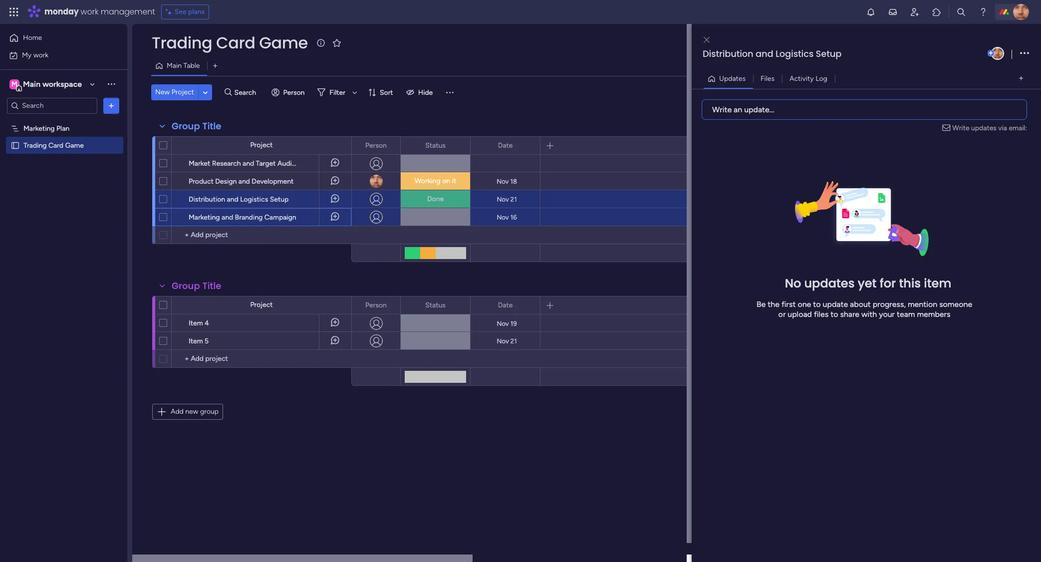 Task type: locate. For each thing, give the bounding box(es) containing it.
0 horizontal spatial to
[[814, 300, 821, 309]]

see plans button
[[161, 4, 209, 19]]

0 vertical spatial status field
[[423, 140, 448, 151]]

1 group from the top
[[172, 120, 200, 132]]

hide button
[[402, 84, 439, 100]]

work inside my work button
[[33, 51, 49, 59]]

0 vertical spatial setup
[[816, 47, 842, 60]]

1 horizontal spatial setup
[[816, 47, 842, 60]]

item left '5' at the left
[[189, 337, 203, 346]]

inbox image
[[889, 7, 899, 17]]

21 down 18
[[511, 196, 517, 203]]

2 person field from the top
[[363, 300, 390, 311]]

1 vertical spatial logistics
[[240, 195, 268, 204]]

add view image
[[213, 62, 218, 70], [1020, 75, 1024, 82]]

write left via at the right of page
[[953, 124, 970, 132]]

0 horizontal spatial add view image
[[213, 62, 218, 70]]

1 horizontal spatial write
[[953, 124, 970, 132]]

show board description image
[[315, 38, 327, 48]]

2 title from the top
[[203, 280, 221, 292]]

setup inside field
[[816, 47, 842, 60]]

1 person field from the top
[[363, 140, 390, 151]]

group title field down angle down "icon"
[[169, 120, 224, 133]]

someone
[[940, 300, 973, 309]]

1 group title from the top
[[172, 120, 221, 132]]

0 vertical spatial project
[[172, 88, 194, 96]]

1 nov from the top
[[497, 178, 509, 185]]

group
[[200, 408, 219, 416]]

status for date
[[426, 301, 446, 309]]

2 item from the top
[[189, 337, 203, 346]]

1 horizontal spatial card
[[216, 31, 255, 54]]

marketing and branding campaign
[[189, 213, 297, 222]]

dapulse drag 2 image
[[694, 282, 697, 293]]

1 vertical spatial group title field
[[169, 280, 224, 293]]

and left target
[[243, 159, 254, 168]]

Person field
[[363, 140, 390, 151], [363, 300, 390, 311]]

1 horizontal spatial logistics
[[776, 47, 814, 60]]

files
[[761, 74, 775, 83]]

and up files on the right top of page
[[756, 47, 774, 60]]

group down the new project button
[[172, 120, 200, 132]]

person for 2nd person "field" from the bottom of the page
[[366, 141, 387, 150]]

and inside field
[[756, 47, 774, 60]]

1 horizontal spatial trading
[[152, 31, 212, 54]]

progress,
[[874, 300, 907, 309]]

2 status from the top
[[426, 301, 446, 309]]

marketing down product
[[189, 213, 220, 222]]

1 group title field from the top
[[169, 120, 224, 133]]

1 vertical spatial project
[[250, 141, 273, 149]]

Status field
[[423, 140, 448, 151], [423, 300, 448, 311]]

it
[[452, 177, 457, 185]]

1 horizontal spatial distribution and logistics setup
[[703, 47, 842, 60]]

help image
[[979, 7, 989, 17]]

options image
[[106, 101, 116, 111]]

nov 16
[[497, 214, 517, 221]]

logistics up branding
[[240, 195, 268, 204]]

nov 19
[[497, 320, 517, 327]]

design
[[215, 177, 237, 186]]

Trading Card Game field
[[149, 31, 310, 54]]

1 vertical spatial distribution and logistics setup
[[189, 195, 289, 204]]

2 vertical spatial person
[[366, 301, 387, 309]]

trading up main table at the left top of the page
[[152, 31, 212, 54]]

upload
[[788, 310, 813, 319]]

1 vertical spatial + add project text field
[[177, 353, 319, 365]]

0 vertical spatial write
[[713, 105, 732, 114]]

setup up campaign
[[270, 195, 289, 204]]

group
[[172, 120, 200, 132], [172, 280, 200, 292]]

16
[[511, 214, 517, 221]]

main inside button
[[167, 61, 182, 70]]

0 horizontal spatial write
[[713, 105, 732, 114]]

nov down "nov 19"
[[497, 337, 509, 345]]

be
[[757, 300, 766, 309]]

1 vertical spatial game
[[65, 141, 84, 150]]

and right design
[[239, 177, 250, 186]]

distribution and logistics setup up files on the right top of page
[[703, 47, 842, 60]]

1 status field from the top
[[423, 140, 448, 151]]

21
[[511, 196, 517, 203], [511, 337, 517, 345]]

title down angle down "icon"
[[203, 120, 221, 132]]

2 group from the top
[[172, 280, 200, 292]]

main right workspace image
[[23, 79, 40, 89]]

status field for date
[[423, 300, 448, 311]]

update
[[823, 300, 849, 309]]

arrow down image
[[349, 86, 361, 98]]

1 horizontal spatial distribution
[[703, 47, 754, 60]]

1 vertical spatial group title
[[172, 280, 221, 292]]

0 horizontal spatial main
[[23, 79, 40, 89]]

title
[[203, 120, 221, 132], [203, 280, 221, 292]]

main
[[167, 61, 182, 70], [23, 79, 40, 89]]

+ add project text field down '5' at the left
[[177, 353, 319, 365]]

group title up 'item 4'
[[172, 280, 221, 292]]

1 status from the top
[[426, 141, 446, 150]]

1 horizontal spatial main
[[167, 61, 182, 70]]

nov left 16
[[497, 214, 509, 221]]

2 group title field from the top
[[169, 280, 224, 293]]

work for monday
[[81, 6, 99, 17]]

1 horizontal spatial updates
[[972, 124, 997, 132]]

0 vertical spatial group title field
[[169, 120, 224, 133]]

trading right public board icon
[[23, 141, 47, 150]]

working on it
[[415, 177, 457, 185]]

new
[[185, 408, 199, 416]]

files
[[815, 310, 829, 319]]

menu image
[[445, 87, 455, 97]]

select product image
[[9, 7, 19, 17]]

2 nov 21 from the top
[[497, 337, 517, 345]]

2 date from the top
[[498, 301, 513, 309]]

0 horizontal spatial updates
[[805, 275, 855, 292]]

add view image down options icon on the top right
[[1020, 75, 1024, 82]]

nov left 18
[[497, 178, 509, 185]]

2 + add project text field from the top
[[177, 353, 319, 365]]

project inside button
[[172, 88, 194, 96]]

3 nov from the top
[[497, 214, 509, 221]]

group for date
[[172, 280, 200, 292]]

Search field
[[232, 85, 262, 99]]

date
[[498, 141, 513, 150], [498, 301, 513, 309]]

distribution and logistics setup down product design and development
[[189, 195, 289, 204]]

home button
[[6, 30, 107, 46]]

Search in workspace field
[[21, 100, 83, 111]]

monday work management
[[44, 6, 155, 17]]

0 vertical spatial group title
[[172, 120, 221, 132]]

1 date field from the top
[[496, 140, 516, 151]]

main left table
[[167, 61, 182, 70]]

1 21 from the top
[[511, 196, 517, 203]]

0 vertical spatial distribution and logistics setup
[[703, 47, 842, 60]]

Date field
[[496, 140, 516, 151], [496, 300, 516, 311]]

write left an
[[713, 105, 732, 114]]

0 vertical spatial person
[[283, 88, 305, 97]]

1 horizontal spatial to
[[831, 310, 839, 319]]

status for person
[[426, 141, 446, 150]]

0 horizontal spatial setup
[[270, 195, 289, 204]]

game left show board description icon
[[259, 31, 308, 54]]

0 vertical spatial group
[[172, 120, 200, 132]]

0 vertical spatial marketing
[[23, 124, 55, 133]]

your
[[880, 310, 896, 319]]

Group Title field
[[169, 120, 224, 133], [169, 280, 224, 293]]

1 vertical spatial card
[[48, 141, 63, 150]]

0 vertical spatial nov 21
[[497, 196, 517, 203]]

distribution and logistics setup
[[703, 47, 842, 60], [189, 195, 289, 204]]

marketing left "plan"
[[23, 124, 55, 133]]

to down the update
[[831, 310, 839, 319]]

option
[[0, 119, 127, 121]]

distribution and logistics setup inside distribution and logistics setup field
[[703, 47, 842, 60]]

distribution up 'updates' button
[[703, 47, 754, 60]]

updates for no
[[805, 275, 855, 292]]

james peterson image
[[1014, 4, 1030, 20]]

date for 1st date field from the bottom
[[498, 301, 513, 309]]

person
[[283, 88, 305, 97], [366, 141, 387, 150], [366, 301, 387, 309]]

1 vertical spatial item
[[189, 337, 203, 346]]

0 horizontal spatial card
[[48, 141, 63, 150]]

2 21 from the top
[[511, 337, 517, 345]]

1 vertical spatial status
[[426, 301, 446, 309]]

4 nov from the top
[[497, 320, 509, 327]]

1 vertical spatial person field
[[363, 300, 390, 311]]

1 vertical spatial nov 21
[[497, 337, 517, 345]]

0 vertical spatial status
[[426, 141, 446, 150]]

0 vertical spatial logistics
[[776, 47, 814, 60]]

trading card game up table
[[152, 31, 308, 54]]

to
[[814, 300, 821, 309], [831, 310, 839, 319]]

5 nov from the top
[[497, 337, 509, 345]]

work
[[81, 6, 99, 17], [33, 51, 49, 59]]

2 vertical spatial project
[[250, 301, 273, 309]]

2 group title from the top
[[172, 280, 221, 292]]

group title field for person
[[169, 280, 224, 293]]

date up nov 18
[[498, 141, 513, 150]]

2 status field from the top
[[423, 300, 448, 311]]

title for date
[[203, 120, 221, 132]]

nov 18
[[497, 178, 517, 185]]

1 vertical spatial add view image
[[1020, 75, 1024, 82]]

21 down 19
[[511, 337, 517, 345]]

workspace image
[[9, 79, 19, 90]]

0 vertical spatial date field
[[496, 140, 516, 151]]

1 vertical spatial marketing
[[189, 213, 220, 222]]

1 item from the top
[[189, 319, 203, 328]]

write inside button
[[713, 105, 732, 114]]

updates up the update
[[805, 275, 855, 292]]

main inside workspace selection element
[[23, 79, 40, 89]]

main table
[[167, 61, 200, 70]]

1 vertical spatial write
[[953, 124, 970, 132]]

person inside the person popup button
[[283, 88, 305, 97]]

1 vertical spatial title
[[203, 280, 221, 292]]

Distribution and Logistics Setup field
[[701, 47, 987, 60]]

about
[[851, 300, 872, 309]]

filter button
[[314, 84, 361, 100]]

0 vertical spatial work
[[81, 6, 99, 17]]

1 vertical spatial date field
[[496, 300, 516, 311]]

group title for person
[[172, 120, 221, 132]]

write an update...
[[713, 105, 775, 114]]

1 vertical spatial distribution
[[189, 195, 225, 204]]

0 vertical spatial card
[[216, 31, 255, 54]]

1 vertical spatial work
[[33, 51, 49, 59]]

1 horizontal spatial add view image
[[1020, 75, 1024, 82]]

18
[[511, 178, 517, 185]]

target
[[256, 159, 276, 168]]

nov 21 down nov 18
[[497, 196, 517, 203]]

1 vertical spatial trading
[[23, 141, 47, 150]]

1 date from the top
[[498, 141, 513, 150]]

group title field up 'item 4'
[[169, 280, 224, 293]]

market
[[189, 159, 210, 168]]

0 horizontal spatial game
[[65, 141, 84, 150]]

nov
[[497, 178, 509, 185], [497, 196, 509, 203], [497, 214, 509, 221], [497, 320, 509, 327], [497, 337, 509, 345]]

0 vertical spatial item
[[189, 319, 203, 328]]

0 vertical spatial updates
[[972, 124, 997, 132]]

and
[[756, 47, 774, 60], [243, 159, 254, 168], [239, 177, 250, 186], [227, 195, 239, 204], [222, 213, 233, 222]]

0 vertical spatial + add project text field
[[177, 229, 319, 241]]

one
[[798, 300, 812, 309]]

1 vertical spatial person
[[366, 141, 387, 150]]

list box
[[0, 118, 127, 289]]

nov 21 down "nov 19"
[[497, 337, 517, 345]]

0 vertical spatial 21
[[511, 196, 517, 203]]

date field up "nov 19"
[[496, 300, 516, 311]]

0 vertical spatial person field
[[363, 140, 390, 151]]

the
[[768, 300, 780, 309]]

1 vertical spatial updates
[[805, 275, 855, 292]]

for
[[880, 275, 897, 292]]

nov left 19
[[497, 320, 509, 327]]

group title down angle down "icon"
[[172, 120, 221, 132]]

1 title from the top
[[203, 120, 221, 132]]

logistics up 'activity'
[[776, 47, 814, 60]]

+ add project text field down branding
[[177, 229, 319, 241]]

0 vertical spatial game
[[259, 31, 308, 54]]

notifications image
[[867, 7, 877, 17]]

marketing plan
[[23, 124, 70, 133]]

group up 'item 4'
[[172, 280, 200, 292]]

distribution down product
[[189, 195, 225, 204]]

game down "plan"
[[65, 141, 84, 150]]

1 vertical spatial group
[[172, 280, 200, 292]]

1 horizontal spatial marketing
[[189, 213, 220, 222]]

1 horizontal spatial work
[[81, 6, 99, 17]]

work right monday
[[81, 6, 99, 17]]

nov down nov 18
[[497, 196, 509, 203]]

add view image right table
[[213, 62, 218, 70]]

close image
[[704, 36, 710, 44]]

an
[[734, 105, 743, 114]]

group title for date
[[172, 280, 221, 292]]

1 vertical spatial to
[[831, 310, 839, 319]]

1 vertical spatial trading card game
[[23, 141, 84, 150]]

19
[[511, 320, 517, 327]]

trading card game down marketing plan
[[23, 141, 84, 150]]

updates left via at the right of page
[[972, 124, 997, 132]]

item left 4 at the left bottom
[[189, 319, 203, 328]]

1 vertical spatial status field
[[423, 300, 448, 311]]

1 vertical spatial 21
[[511, 337, 517, 345]]

nov 21
[[497, 196, 517, 203], [497, 337, 517, 345]]

0 horizontal spatial marketing
[[23, 124, 55, 133]]

0 vertical spatial to
[[814, 300, 821, 309]]

trading card game inside list box
[[23, 141, 84, 150]]

0 vertical spatial trading
[[152, 31, 212, 54]]

public board image
[[10, 141, 20, 150]]

item for item 4
[[189, 319, 203, 328]]

item
[[189, 319, 203, 328], [189, 337, 203, 346]]

setup up log
[[816, 47, 842, 60]]

write
[[713, 105, 732, 114], [953, 124, 970, 132]]

0 horizontal spatial distribution
[[189, 195, 225, 204]]

date up "nov 19"
[[498, 301, 513, 309]]

0 horizontal spatial work
[[33, 51, 49, 59]]

new project button
[[151, 84, 198, 100]]

updates button
[[704, 71, 754, 87]]

plan
[[56, 124, 70, 133]]

+ Add project text field
[[177, 229, 319, 241], [177, 353, 319, 365]]

work right my
[[33, 51, 49, 59]]

to up the files
[[814, 300, 821, 309]]

1 vertical spatial date
[[498, 301, 513, 309]]

updates
[[972, 124, 997, 132], [805, 275, 855, 292]]

campaign
[[265, 213, 297, 222]]

project for person
[[250, 141, 273, 149]]

marketing for marketing and branding campaign
[[189, 213, 220, 222]]

date field up nov 18
[[496, 140, 516, 151]]

0 vertical spatial distribution
[[703, 47, 754, 60]]

0 horizontal spatial trading card game
[[23, 141, 84, 150]]

filter
[[330, 88, 346, 97]]

0 vertical spatial title
[[203, 120, 221, 132]]

logistics inside distribution and logistics setup field
[[776, 47, 814, 60]]

0 vertical spatial date
[[498, 141, 513, 150]]

1 vertical spatial main
[[23, 79, 40, 89]]

0 horizontal spatial trading
[[23, 141, 47, 150]]

analysis
[[309, 159, 335, 168]]

0 vertical spatial main
[[167, 61, 182, 70]]

trading inside list box
[[23, 141, 47, 150]]

0 vertical spatial trading card game
[[152, 31, 308, 54]]

and down design
[[227, 195, 239, 204]]

title up 4 at the left bottom
[[203, 280, 221, 292]]

log
[[816, 74, 828, 83]]



Task type: vqa. For each thing, say whether or not it's contained in the screenshot.
second THE 250 ACTIONS/MONTH from the top of the page
no



Task type: describe. For each thing, give the bounding box(es) containing it.
options image
[[1021, 47, 1030, 60]]

status field for person
[[423, 140, 448, 151]]

see
[[175, 7, 187, 16]]

sort
[[380, 88, 393, 97]]

files button
[[754, 71, 783, 87]]

members
[[918, 310, 951, 319]]

working
[[415, 177, 441, 185]]

first
[[782, 300, 796, 309]]

game inside list box
[[65, 141, 84, 150]]

title for person
[[203, 280, 221, 292]]

no
[[786, 275, 802, 292]]

market research and target audience analysis
[[189, 159, 335, 168]]

my work
[[22, 51, 49, 59]]

updates for write
[[972, 124, 997, 132]]

m
[[12, 80, 17, 88]]

product design and development
[[189, 177, 294, 186]]

item 5
[[189, 337, 209, 346]]

audience
[[278, 159, 307, 168]]

no updates yet for this item
[[786, 275, 952, 292]]

person button
[[268, 84, 311, 100]]

management
[[101, 6, 155, 17]]

email:
[[1010, 124, 1028, 132]]

0 horizontal spatial logistics
[[240, 195, 268, 204]]

1 horizontal spatial game
[[259, 31, 308, 54]]

project for date
[[250, 301, 273, 309]]

0 horizontal spatial distribution and logistics setup
[[189, 195, 289, 204]]

1 horizontal spatial trading card game
[[152, 31, 308, 54]]

0 vertical spatial add view image
[[213, 62, 218, 70]]

mention
[[909, 300, 938, 309]]

2 date field from the top
[[496, 300, 516, 311]]

dapulse addbtn image
[[989, 50, 995, 56]]

item
[[925, 275, 952, 292]]

branding
[[235, 213, 263, 222]]

team
[[898, 310, 916, 319]]

item 4
[[189, 319, 209, 328]]

update...
[[745, 105, 775, 114]]

add new group button
[[152, 404, 223, 420]]

product
[[189, 177, 214, 186]]

group for person
[[172, 120, 200, 132]]

my
[[22, 51, 32, 59]]

add to favorites image
[[332, 38, 342, 48]]

with
[[862, 310, 878, 319]]

development
[[252, 177, 294, 186]]

see plans
[[175, 7, 205, 16]]

item for item 5
[[189, 337, 203, 346]]

new
[[155, 88, 170, 96]]

and left branding
[[222, 213, 233, 222]]

main for main workspace
[[23, 79, 40, 89]]

via
[[999, 124, 1008, 132]]

person for second person "field" from the top
[[366, 301, 387, 309]]

envelope o image
[[943, 123, 953, 133]]

james peterson image
[[992, 47, 1005, 60]]

search everything image
[[957, 7, 967, 17]]

5
[[205, 337, 209, 346]]

my work button
[[6, 47, 107, 63]]

date for 2nd date field from the bottom of the page
[[498, 141, 513, 150]]

work for my
[[33, 51, 49, 59]]

activity
[[790, 74, 815, 83]]

invite members image
[[911, 7, 921, 17]]

1 + add project text field from the top
[[177, 229, 319, 241]]

hide
[[418, 88, 433, 97]]

table
[[184, 61, 200, 70]]

add
[[171, 408, 184, 416]]

2 nov from the top
[[497, 196, 509, 203]]

updates
[[720, 74, 746, 83]]

distribution inside field
[[703, 47, 754, 60]]

on
[[443, 177, 451, 185]]

home
[[23, 33, 42, 42]]

card inside list box
[[48, 141, 63, 150]]

sort button
[[364, 84, 399, 100]]

write for write an update...
[[713, 105, 732, 114]]

1 nov 21 from the top
[[497, 196, 517, 203]]

be the first one to update about progress, mention someone or upload files to share with your team members
[[757, 300, 973, 319]]

write for write updates via email:
[[953, 124, 970, 132]]

angle down image
[[203, 89, 208, 96]]

new project
[[155, 88, 194, 96]]

workspace selection element
[[9, 78, 83, 91]]

yet
[[858, 275, 877, 292]]

plans
[[188, 7, 205, 16]]

this
[[900, 275, 922, 292]]

or
[[779, 310, 786, 319]]

monday
[[44, 6, 79, 17]]

write updates via email:
[[953, 124, 1028, 132]]

list box containing marketing plan
[[0, 118, 127, 289]]

research
[[212, 159, 241, 168]]

group title field for date
[[169, 120, 224, 133]]

main table button
[[151, 58, 208, 74]]

share
[[841, 310, 860, 319]]

main for main table
[[167, 61, 182, 70]]

main workspace
[[23, 79, 82, 89]]

v2 search image
[[225, 87, 232, 98]]

workspace options image
[[106, 79, 116, 89]]

marketing for marketing plan
[[23, 124, 55, 133]]

write an update... button
[[702, 99, 1028, 120]]

1 vertical spatial setup
[[270, 195, 289, 204]]

activity log
[[790, 74, 828, 83]]

4
[[205, 319, 209, 328]]

workspace
[[42, 79, 82, 89]]

done
[[428, 195, 444, 203]]

apps image
[[933, 7, 943, 17]]

add new group
[[171, 408, 219, 416]]

activity log button
[[783, 71, 836, 87]]



